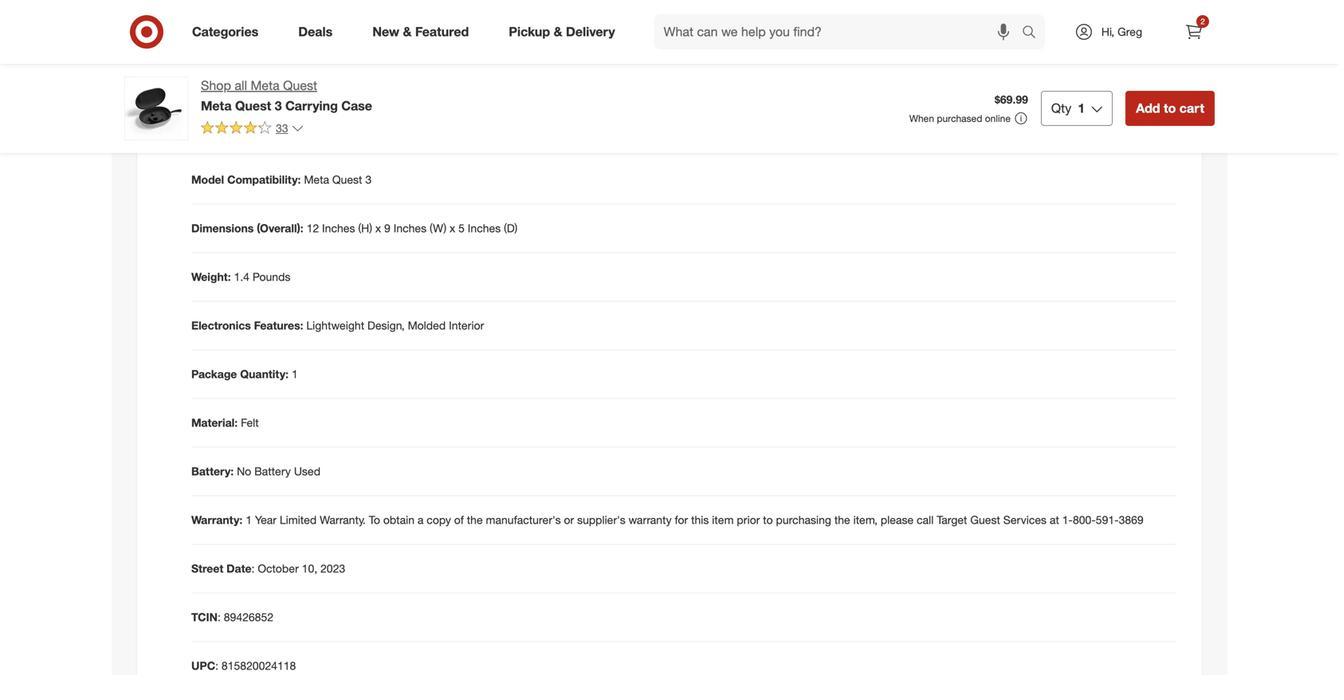 Task type: vqa. For each thing, say whether or not it's contained in the screenshot.
'to' within the Add to cart "button"
yes



Task type: describe. For each thing, give the bounding box(es) containing it.
with up vr
[[285, 25, 306, 39]]

case inside '● carrying case ● safety and warranty guide'
[[760, 3, 786, 17]]

year
[[255, 513, 277, 527]]

add to cart button
[[1126, 91, 1215, 126]]

carrying
[[285, 98, 338, 113]]

hi,
[[1102, 25, 1115, 39]]

hi, greg
[[1102, 25, 1142, 39]]

with down your in the left top of the page
[[265, 63, 286, 77]]

1 horizontal spatial of
[[454, 513, 464, 527]]

call
[[917, 513, 934, 527]]

0 horizontal spatial a
[[418, 513, 424, 527]]

seamlessly
[[207, 63, 262, 77]]

incorporating
[[338, 25, 404, 39]]

in
[[614, 9, 622, 23]]

quest up carrying
[[283, 78, 317, 93]]

1 for warranty:
[[246, 513, 252, 527]]

(d)
[[504, 221, 518, 235]]

features:
[[254, 318, 303, 332]]

89426852
[[224, 610, 273, 624]]

electronics
[[191, 318, 251, 332]]

the up deals
[[308, 9, 324, 23]]

tcin : 89426852
[[191, 610, 273, 624]]

lightweight
[[306, 318, 364, 332]]

qty
[[1051, 100, 1072, 116]]

meta down shop
[[201, 98, 232, 113]]

7. elevate
[[207, 47, 264, 61]]

battery
[[254, 464, 291, 478]]

3 inches from the left
[[468, 221, 501, 235]]

categories link
[[179, 14, 278, 49]]

9
[[384, 221, 390, 235]]

street
[[191, 561, 223, 575]]

new
[[372, 24, 399, 40]]

genuine
[[413, 47, 453, 61]]

and left go
[[247, 9, 266, 23]]

shop all meta quest meta quest 3 carrying case
[[201, 78, 372, 113]]

ease,
[[309, 25, 335, 39]]

guest
[[970, 513, 1000, 527]]

800-
[[1073, 513, 1096, 527]]

interior
[[449, 318, 484, 332]]

33
[[276, 121, 288, 135]]

6. zip and go with the snag-free zipper. the new and improved design gets you in and out of the case with ease, incorporating insights from our earlier meta quest 2 case.
[[207, 9, 644, 39]]

$69.99
[[995, 93, 1028, 107]]

out
[[207, 25, 223, 39]]

october
[[258, 561, 299, 575]]

vr
[[292, 47, 306, 61]]

accessory,
[[484, 47, 537, 61]]

our
[[475, 25, 491, 39]]

: for 815820024118
[[215, 659, 218, 673]]

used
[[294, 464, 320, 478]]

the
[[414, 9, 433, 23]]

new & featured
[[372, 24, 469, 40]]

add
[[1136, 100, 1160, 116]]

pickup & delivery link
[[495, 14, 635, 49]]

meta inside '6. zip and go with the snag-free zipper. the new and improved design gets you in and out of the case with ease, incorporating insights from our earlier meta quest 2 case.'
[[528, 25, 554, 39]]

or
[[564, 513, 574, 527]]

no
[[237, 464, 251, 478]]

package quantity: 1
[[191, 367, 298, 381]]

tcin
[[191, 610, 218, 624]]

3 inside 7. elevate your vr experience with this genuine meta accessory, designed to work seamlessly with meta quest 3 and backed by a one year warranty.
[[351, 63, 357, 77]]

warranty:
[[191, 513, 243, 527]]

pickup
[[509, 24, 550, 40]]

deals
[[298, 24, 333, 40]]

work
[[602, 47, 626, 61]]

obtain
[[383, 513, 415, 527]]

with down incorporating in the top of the page
[[368, 47, 389, 61]]

quest inside 7. elevate your vr experience with this genuine meta accessory, designed to work seamlessly with meta quest 3 and backed by a one year warranty.
[[317, 63, 347, 77]]

at
[[1050, 513, 1059, 527]]

delivery
[[566, 24, 615, 40]]

for
[[675, 513, 688, 527]]

target
[[937, 513, 967, 527]]

please
[[881, 513, 914, 527]]

electronics features: lightweight design, molded interior
[[191, 318, 484, 332]]

zipper.
[[378, 9, 411, 23]]

1 for qty
[[1078, 100, 1085, 116]]

shop
[[201, 78, 231, 93]]

1 x from the left
[[375, 221, 381, 235]]

and inside '● carrying case ● safety and warranty guide'
[[750, 19, 769, 33]]

: for 89426852
[[218, 610, 221, 624]]

cart
[[1180, 100, 1204, 116]]

improved
[[482, 9, 528, 23]]

case.
[[599, 25, 625, 39]]

deals link
[[285, 14, 353, 49]]

upc : 815820024118
[[191, 659, 296, 673]]

2 inside '6. zip and go with the snag-free zipper. the new and improved design gets you in and out of the case with ease, incorporating insights from our earlier meta quest 2 case.'
[[590, 25, 596, 39]]

the left item,
[[834, 513, 850, 527]]



Task type: locate. For each thing, give the bounding box(es) containing it.
2 link
[[1177, 14, 1212, 49]]

to
[[589, 47, 599, 61], [1164, 100, 1176, 116], [763, 513, 773, 527]]

2 inches from the left
[[394, 221, 427, 235]]

specifications button
[[150, 114, 1189, 165]]

prior
[[737, 513, 760, 527]]

1 vertical spatial to
[[1164, 100, 1176, 116]]

to left work
[[589, 47, 599, 61]]

by
[[422, 63, 434, 77]]

pickup & delivery
[[509, 24, 615, 40]]

item,
[[853, 513, 878, 527]]

and left the backed
[[360, 63, 379, 77]]

1 horizontal spatial inches
[[394, 221, 427, 235]]

What can we help you find? suggestions appear below search field
[[654, 14, 1026, 49]]

7. elevate your vr experience with this genuine meta accessory, designed to work seamlessly with meta quest 3 and backed by a one year warranty.
[[207, 47, 626, 77]]

0 vertical spatial to
[[589, 47, 599, 61]]

x left 9
[[375, 221, 381, 235]]

a right by
[[437, 63, 443, 77]]

1 vertical spatial this
[[691, 513, 709, 527]]

1 horizontal spatial to
[[763, 513, 773, 527]]

1 left year
[[246, 513, 252, 527]]

your
[[267, 47, 289, 61]]

2 vertical spatial :
[[215, 659, 218, 673]]

warranty.
[[492, 63, 537, 77]]

10,
[[302, 561, 317, 575]]

0 vertical spatial 3
[[351, 63, 357, 77]]

0 vertical spatial :
[[252, 561, 255, 575]]

0 vertical spatial of
[[226, 25, 236, 39]]

2 x from the left
[[450, 221, 455, 235]]

&
[[403, 24, 412, 40], [554, 24, 562, 40]]

of right the copy
[[454, 513, 464, 527]]

1 vertical spatial :
[[218, 610, 221, 624]]

design,
[[368, 318, 405, 332]]

1 & from the left
[[403, 24, 412, 40]]

pounds
[[253, 270, 290, 284]]

when
[[909, 112, 934, 124]]

0 vertical spatial case
[[760, 3, 786, 17]]

case right carrying
[[341, 98, 372, 113]]

design
[[531, 9, 565, 23]]

material: felt
[[191, 416, 259, 430]]

you
[[593, 9, 611, 23]]

inches
[[322, 221, 355, 235], [394, 221, 427, 235], [468, 221, 501, 235]]

the
[[308, 9, 324, 23], [239, 25, 255, 39], [467, 513, 483, 527], [834, 513, 850, 527]]

● carrying
[[697, 3, 757, 17]]

& down zipper.
[[403, 24, 412, 40]]

3 inside shop all meta quest meta quest 3 carrying case
[[275, 98, 282, 113]]

& for new
[[403, 24, 412, 40]]

featured
[[415, 24, 469, 40]]

search
[[1015, 26, 1053, 41]]

0 horizontal spatial of
[[226, 25, 236, 39]]

and inside 7. elevate your vr experience with this genuine meta accessory, designed to work seamlessly with meta quest 3 and backed by a one year warranty.
[[360, 63, 379, 77]]

limited
[[280, 513, 317, 527]]

1 horizontal spatial &
[[554, 24, 562, 40]]

this up the backed
[[392, 47, 410, 61]]

& for pickup
[[554, 24, 562, 40]]

2 horizontal spatial to
[[1164, 100, 1176, 116]]

1 horizontal spatial this
[[691, 513, 709, 527]]

services
[[1003, 513, 1047, 527]]

x left 5 at top left
[[450, 221, 455, 235]]

2 right greg
[[1201, 16, 1205, 26]]

meta down design
[[528, 25, 554, 39]]

: left '815820024118'
[[215, 659, 218, 673]]

3 down experience
[[351, 63, 357, 77]]

0 horizontal spatial 2
[[590, 25, 596, 39]]

weight:
[[191, 270, 231, 284]]

0 vertical spatial 1
[[1078, 100, 1085, 116]]

go
[[269, 9, 281, 23]]

● safety
[[697, 19, 747, 33]]

quest down gets
[[557, 25, 587, 39]]

1 horizontal spatial 3
[[351, 63, 357, 77]]

the right the copy
[[467, 513, 483, 527]]

quest inside '6. zip and go with the snag-free zipper. the new and improved design gets you in and out of the case with ease, incorporating insights from our earlier meta quest 2 case.'
[[557, 25, 587, 39]]

to right prior
[[763, 513, 773, 527]]

1 vertical spatial case
[[341, 98, 372, 113]]

815820024118
[[222, 659, 296, 673]]

qty 1
[[1051, 100, 1085, 116]]

categories
[[192, 24, 258, 40]]

with
[[285, 9, 305, 23], [285, 25, 306, 39], [368, 47, 389, 61], [265, 63, 286, 77]]

1 horizontal spatial case
[[760, 3, 786, 17]]

meta right all
[[251, 78, 280, 93]]

image of meta quest 3 carrying case image
[[124, 77, 188, 140]]

quest down experience
[[317, 63, 347, 77]]

3 up "(h)"
[[365, 173, 372, 186]]

0 horizontal spatial 1
[[246, 513, 252, 527]]

:
[[252, 561, 255, 575], [218, 610, 221, 624], [215, 659, 218, 673]]

to inside button
[[1164, 100, 1176, 116]]

3869
[[1119, 513, 1144, 527]]

2 vertical spatial to
[[763, 513, 773, 527]]

purchased
[[937, 112, 982, 124]]

one
[[446, 63, 465, 77]]

2
[[1201, 16, 1205, 26], [590, 25, 596, 39]]

1 vertical spatial of
[[454, 513, 464, 527]]

x
[[375, 221, 381, 235], [450, 221, 455, 235]]

1 vertical spatial 1
[[292, 367, 298, 381]]

date
[[227, 561, 252, 575]]

greg
[[1118, 25, 1142, 39]]

1 horizontal spatial x
[[450, 221, 455, 235]]

upc
[[191, 659, 215, 673]]

meta down vr
[[289, 63, 314, 77]]

2 horizontal spatial 1
[[1078, 100, 1085, 116]]

0 horizontal spatial to
[[589, 47, 599, 61]]

weight: 1.4 pounds
[[191, 270, 290, 284]]

1 horizontal spatial 2
[[1201, 16, 1205, 26]]

0 horizontal spatial 3
[[275, 98, 282, 113]]

2 vertical spatial 3
[[365, 173, 372, 186]]

0 horizontal spatial x
[[375, 221, 381, 235]]

0 vertical spatial this
[[392, 47, 410, 61]]

to inside 7. elevate your vr experience with this genuine meta accessory, designed to work seamlessly with meta quest 3 and backed by a one year warranty.
[[589, 47, 599, 61]]

quest
[[557, 25, 587, 39], [317, 63, 347, 77], [283, 78, 317, 93], [235, 98, 271, 113], [332, 173, 362, 186]]

12
[[307, 221, 319, 235]]

1 vertical spatial 3
[[275, 98, 282, 113]]

0 horizontal spatial case
[[341, 98, 372, 113]]

1 inches from the left
[[322, 221, 355, 235]]

1 horizontal spatial 1
[[292, 367, 298, 381]]

● carrying case ● safety and warranty guide
[[697, 3, 849, 33]]

& inside new & featured link
[[403, 24, 412, 40]]

0 horizontal spatial &
[[403, 24, 412, 40]]

6. zip
[[207, 9, 244, 23]]

inches right 9
[[394, 221, 427, 235]]

591-
[[1096, 513, 1119, 527]]

to right the add
[[1164, 100, 1176, 116]]

designed
[[540, 47, 586, 61]]

quest down all
[[235, 98, 271, 113]]

and up from
[[460, 9, 479, 23]]

(h)
[[358, 221, 372, 235]]

quantity:
[[240, 367, 289, 381]]

online
[[985, 112, 1011, 124]]

& down design
[[554, 24, 562, 40]]

(w)
[[430, 221, 446, 235]]

item
[[712, 513, 734, 527]]

battery:
[[191, 464, 234, 478]]

gets
[[568, 9, 590, 23]]

1 vertical spatial a
[[418, 513, 424, 527]]

case inside shop all meta quest meta quest 3 carrying case
[[341, 98, 372, 113]]

model compatibility: meta quest 3
[[191, 173, 372, 186]]

manufacturer's
[[486, 513, 561, 527]]

1 right qty
[[1078, 100, 1085, 116]]

2 vertical spatial 1
[[246, 513, 252, 527]]

2 horizontal spatial inches
[[468, 221, 501, 235]]

& inside pickup & delivery link
[[554, 24, 562, 40]]

quest up dimensions (overall): 12 inches (h) x 9 inches (w) x 5 inches (d)
[[332, 173, 362, 186]]

a inside 7. elevate your vr experience with this genuine meta accessory, designed to work seamlessly with meta quest 3 and backed by a one year warranty.
[[437, 63, 443, 77]]

material:
[[191, 416, 238, 430]]

street date : october 10, 2023
[[191, 561, 345, 575]]

supplier's
[[577, 513, 626, 527]]

inches right 12
[[322, 221, 355, 235]]

with right go
[[285, 9, 305, 23]]

meta up 12
[[304, 173, 329, 186]]

backed
[[382, 63, 419, 77]]

guide
[[819, 19, 849, 33]]

5
[[458, 221, 465, 235]]

0 vertical spatial a
[[437, 63, 443, 77]]

1-
[[1062, 513, 1073, 527]]

2 down you
[[590, 25, 596, 39]]

1 right the "quantity:"
[[292, 367, 298, 381]]

specifications
[[191, 130, 293, 149]]

2 horizontal spatial 3
[[365, 173, 372, 186]]

compatibility:
[[227, 173, 301, 186]]

0 horizontal spatial this
[[392, 47, 410, 61]]

: left october
[[252, 561, 255, 575]]

warranty
[[772, 19, 816, 33]]

3 up 33
[[275, 98, 282, 113]]

2 & from the left
[[554, 24, 562, 40]]

(overall):
[[257, 221, 303, 235]]

package
[[191, 367, 237, 381]]

of inside '6. zip and go with the snag-free zipper. the new and improved design gets you in and out of the case with ease, incorporating insights from our earlier meta quest 2 case.'
[[226, 25, 236, 39]]

and right in
[[626, 9, 644, 23]]

warranty
[[629, 513, 672, 527]]

free
[[356, 9, 375, 23]]

inches right 5 at top left
[[468, 221, 501, 235]]

earlier
[[494, 25, 525, 39]]

this right for at the right
[[691, 513, 709, 527]]

and left warranty
[[750, 19, 769, 33]]

of right out
[[226, 25, 236, 39]]

warranty: 1 year limited warranty. to obtain a copy of the manufacturer's or supplier's warranty for this item prior to purchasing the item, please call target guest services at 1-800-591-3869
[[191, 513, 1144, 527]]

add to cart
[[1136, 100, 1204, 116]]

a left the copy
[[418, 513, 424, 527]]

this inside 7. elevate your vr experience with this genuine meta accessory, designed to work seamlessly with meta quest 3 and backed by a one year warranty.
[[392, 47, 410, 61]]

when purchased online
[[909, 112, 1011, 124]]

case up warranty
[[760, 3, 786, 17]]

1 horizontal spatial a
[[437, 63, 443, 77]]

warranty.
[[320, 513, 366, 527]]

meta up year
[[456, 47, 481, 61]]

: left 89426852
[[218, 610, 221, 624]]

the left case
[[239, 25, 255, 39]]

0 horizontal spatial inches
[[322, 221, 355, 235]]

33 link
[[201, 120, 304, 139]]



